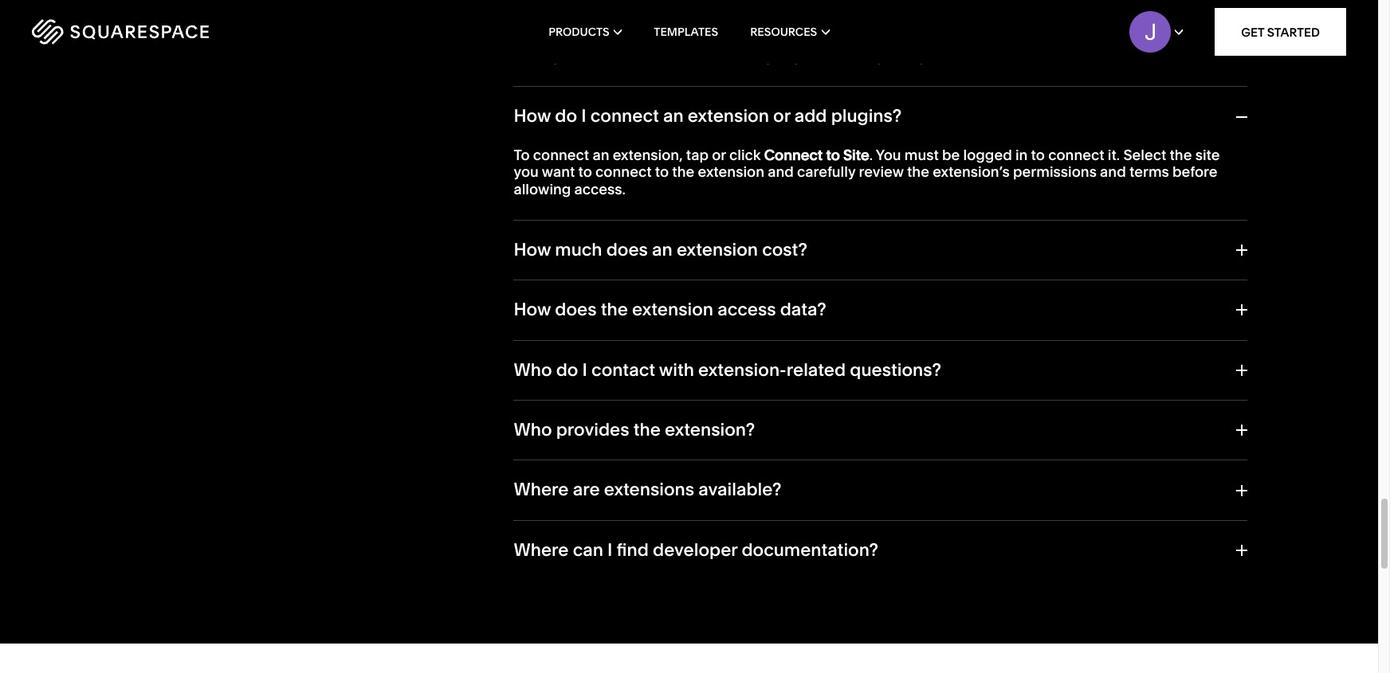 Task type: locate. For each thing, give the bounding box(es) containing it.
extension
[[565, 30, 631, 48], [688, 106, 769, 127], [698, 163, 765, 181], [677, 239, 758, 261], [632, 299, 714, 321]]

questions?
[[850, 359, 942, 381]]

and
[[640, 47, 666, 65], [768, 163, 794, 181], [1100, 163, 1126, 181]]

0 horizontal spatial you
[[514, 163, 539, 181]]

carefully
[[797, 163, 856, 181]]

allowing
[[514, 180, 571, 199]]

0 vertical spatial do
[[555, 106, 577, 127]]

the inside yes, an extension is the squarespace equivalent of a plugin, add-on, or app. instead of visiting an app store you can find and connect third-party tools on squarespace extensions.
[[649, 30, 671, 48]]

i up access.
[[581, 106, 586, 127]]

does down much
[[555, 299, 597, 321]]

0 vertical spatial can
[[582, 47, 607, 65]]

where
[[514, 480, 569, 501], [514, 540, 569, 561]]

squarespace
[[675, 30, 765, 48], [863, 47, 954, 65]]

3 show answer image from the top
[[1235, 485, 1247, 496]]

connect down templates
[[669, 47, 725, 65]]

extension left is
[[565, 30, 631, 48]]

to
[[514, 146, 530, 164]]

can down 'are'
[[573, 540, 603, 561]]

0 vertical spatial show answer image
[[1235, 365, 1247, 376]]

of
[[843, 30, 857, 48], [1084, 30, 1097, 48]]

the down how do i connect an extension or add plugins?
[[672, 163, 695, 181]]

or inside yes, an extension is the squarespace equivalent of a plugin, add-on, or app. instead of visiting an app store you can find and connect third-party tools on squarespace extensions.
[[978, 30, 992, 48]]

who provides the extension?
[[514, 419, 755, 441]]

does right much
[[606, 239, 648, 261]]

1 horizontal spatial of
[[1084, 30, 1097, 48]]

1 vertical spatial i
[[582, 359, 588, 381]]

2 how from the top
[[514, 239, 551, 261]]

an up to connect an extension, tap or click connect to site
[[663, 106, 684, 127]]

2 who from the top
[[514, 419, 552, 441]]

1 vertical spatial do
[[556, 359, 578, 381]]

party
[[766, 47, 802, 65]]

1 horizontal spatial and
[[768, 163, 794, 181]]

of left visiting
[[1084, 30, 1097, 48]]

how for how do i connect an extension or add plugins?
[[514, 106, 551, 127]]

1 vertical spatial you
[[514, 163, 539, 181]]

extensions.
[[957, 47, 1035, 65]]

you left want
[[514, 163, 539, 181]]

and down templates
[[640, 47, 666, 65]]

be
[[942, 146, 960, 164]]

contact
[[592, 359, 655, 381]]

click
[[730, 146, 761, 164]]

3 show answer image from the top
[[1235, 545, 1247, 557]]

review
[[859, 163, 904, 181]]

show answer image
[[1235, 365, 1247, 376], [1235, 425, 1247, 436], [1235, 485, 1247, 496]]

do left contact at left
[[556, 359, 578, 381]]

plugin,
[[872, 30, 918, 48]]

to left tap at the top of the page
[[655, 163, 669, 181]]

of left 'a'
[[843, 30, 857, 48]]

do for who
[[556, 359, 578, 381]]

find down "where are extensions available?" at bottom
[[617, 540, 649, 561]]

0 vertical spatial who
[[514, 359, 552, 381]]

0 vertical spatial show answer image
[[1235, 245, 1247, 256]]

an up access.
[[593, 146, 610, 164]]

site
[[1196, 146, 1220, 164]]

3 how from the top
[[514, 299, 551, 321]]

1 vertical spatial how
[[514, 239, 551, 261]]

show answer image for who do i contact with extension-related questions?
[[1235, 365, 1247, 376]]

extension up the access
[[677, 239, 758, 261]]

1 vertical spatial who
[[514, 419, 552, 441]]

1 horizontal spatial you
[[554, 47, 579, 65]]

0 vertical spatial or
[[978, 30, 992, 48]]

equivalent
[[768, 30, 840, 48]]

and left terms
[[1100, 163, 1126, 181]]

you down products
[[554, 47, 579, 65]]

you
[[554, 47, 579, 65], [514, 163, 539, 181]]

who
[[514, 359, 552, 381], [514, 419, 552, 441]]

can down products
[[582, 47, 607, 65]]

. you must be logged in to connect it. select the site you want to connect to the extension and carefully review the extension's permissions and terms before allowing access.
[[514, 146, 1220, 199]]

0 horizontal spatial does
[[555, 299, 597, 321]]

0 vertical spatial does
[[606, 239, 648, 261]]

hide answer image
[[1235, 111, 1247, 123]]

do for how
[[555, 106, 577, 127]]

2 vertical spatial i
[[608, 540, 613, 561]]

2 vertical spatial how
[[514, 299, 551, 321]]

1 show answer image from the top
[[1235, 245, 1247, 256]]

i for find
[[608, 540, 613, 561]]

0 vertical spatial how
[[514, 106, 551, 127]]

or right tap at the top of the page
[[712, 146, 726, 164]]

i
[[581, 106, 586, 127], [582, 359, 588, 381], [608, 540, 613, 561]]

1 who from the top
[[514, 359, 552, 381]]

1 vertical spatial show answer image
[[1235, 425, 1247, 436]]

an
[[545, 30, 561, 48], [1153, 30, 1169, 48], [663, 106, 684, 127], [593, 146, 610, 164], [652, 239, 673, 261]]

yes, an extension is the squarespace equivalent of a plugin, add-on, or app. instead of visiting an app store you can find and connect third-party tools on squarespace extensions.
[[514, 30, 1201, 65]]

related
[[787, 359, 846, 381]]

resources button
[[750, 0, 830, 64]]

squarespace right on
[[863, 47, 954, 65]]

1 horizontal spatial does
[[606, 239, 648, 261]]

.
[[870, 146, 873, 164]]

2 vertical spatial show answer image
[[1235, 545, 1247, 557]]

add
[[795, 106, 827, 127]]

can
[[582, 47, 607, 65], [573, 540, 603, 561]]

2 show answer image from the top
[[1235, 425, 1247, 436]]

0 vertical spatial i
[[581, 106, 586, 127]]

1 vertical spatial or
[[773, 106, 791, 127]]

2 vertical spatial show answer image
[[1235, 485, 1247, 496]]

to left the site
[[826, 146, 840, 164]]

extension inside yes, an extension is the squarespace equivalent of a plugin, add-on, or app. instead of visiting an app store you can find and connect third-party tools on squarespace extensions.
[[565, 30, 631, 48]]

1 show answer image from the top
[[1235, 365, 1247, 376]]

must
[[905, 146, 939, 164]]

or
[[978, 30, 992, 48], [773, 106, 791, 127], [712, 146, 726, 164]]

templates
[[654, 25, 718, 39]]

extension down how do i connect an extension or add plugins?
[[698, 163, 765, 181]]

who for who provides the extension?
[[514, 419, 552, 441]]

or left add on the right top of the page
[[773, 106, 791, 127]]

0 vertical spatial where
[[514, 480, 569, 501]]

instead
[[1029, 30, 1080, 48]]

a
[[860, 30, 868, 48]]

1 how from the top
[[514, 106, 551, 127]]

and right click
[[768, 163, 794, 181]]

permissions
[[1013, 163, 1097, 181]]

show answer image for who provides the extension?
[[1235, 425, 1247, 436]]

how much does an extension cost?
[[514, 239, 808, 261]]

logged
[[964, 146, 1012, 164]]

the up contact at left
[[601, 299, 628, 321]]

the right is
[[649, 30, 671, 48]]

2 horizontal spatial or
[[978, 30, 992, 48]]

select
[[1124, 146, 1167, 164]]

extension's
[[933, 163, 1010, 181]]

find left templates link
[[610, 47, 637, 65]]

does
[[606, 239, 648, 261], [555, 299, 597, 321]]

2 vertical spatial or
[[712, 146, 726, 164]]

want
[[542, 163, 575, 181]]

to
[[826, 146, 840, 164], [1031, 146, 1045, 164], [578, 163, 592, 181], [655, 163, 669, 181]]

available?
[[699, 480, 782, 501]]

squarespace left "party"
[[675, 30, 765, 48]]

0 horizontal spatial and
[[640, 47, 666, 65]]

store
[[514, 47, 551, 65]]

1 horizontal spatial or
[[773, 106, 791, 127]]

the
[[649, 30, 671, 48], [1170, 146, 1192, 164], [672, 163, 695, 181], [907, 163, 930, 181], [601, 299, 628, 321], [634, 419, 661, 441]]

do
[[555, 106, 577, 127], [556, 359, 578, 381]]

or right on,
[[978, 30, 992, 48]]

2 show answer image from the top
[[1235, 305, 1247, 316]]

to right in
[[1031, 146, 1045, 164]]

extension inside . you must be logged in to connect it. select the site you want to connect to the extension and carefully review the extension's permissions and terms before allowing access.
[[698, 163, 765, 181]]

1 vertical spatial find
[[617, 540, 649, 561]]

1 vertical spatial can
[[573, 540, 603, 561]]

the right provides
[[634, 419, 661, 441]]

extension?
[[665, 419, 755, 441]]

1 where from the top
[[514, 480, 569, 501]]

2 of from the left
[[1084, 30, 1097, 48]]

1 vertical spatial where
[[514, 540, 569, 561]]

0 horizontal spatial of
[[843, 30, 857, 48]]

0 vertical spatial you
[[554, 47, 579, 65]]

get
[[1242, 24, 1265, 39]]

how
[[514, 106, 551, 127], [514, 239, 551, 261], [514, 299, 551, 321]]

0 vertical spatial find
[[610, 47, 637, 65]]

find
[[610, 47, 637, 65], [617, 540, 649, 561]]

tools
[[805, 47, 839, 65]]

the right you
[[907, 163, 930, 181]]

extension,
[[613, 146, 683, 164]]

show answer image
[[1235, 245, 1247, 256], [1235, 305, 1247, 316], [1235, 545, 1247, 557]]

do up want
[[555, 106, 577, 127]]

i down "where are extensions available?" at bottom
[[608, 540, 613, 561]]

connect
[[669, 47, 725, 65], [591, 106, 659, 127], [533, 146, 589, 164], [1049, 146, 1105, 164], [596, 163, 652, 181]]

1 vertical spatial show answer image
[[1235, 305, 1247, 316]]

2 where from the top
[[514, 540, 569, 561]]

connect left it.
[[1049, 146, 1105, 164]]

tap
[[686, 146, 709, 164]]

i for contact
[[582, 359, 588, 381]]

yes,
[[514, 30, 541, 48]]

started
[[1268, 24, 1320, 39]]

0 horizontal spatial or
[[712, 146, 726, 164]]

i left contact at left
[[582, 359, 588, 381]]



Task type: vqa. For each thing, say whether or not it's contained in the screenshot.
Myhra image
no



Task type: describe. For each thing, give the bounding box(es) containing it.
extension up with
[[632, 299, 714, 321]]

products button
[[549, 0, 622, 64]]

data?
[[780, 299, 827, 321]]

1 of from the left
[[843, 30, 857, 48]]

connect right want
[[596, 163, 652, 181]]

with
[[659, 359, 694, 381]]

who for who do i contact with extension-related questions?
[[514, 359, 552, 381]]

0 horizontal spatial squarespace
[[675, 30, 765, 48]]

visiting
[[1100, 30, 1149, 48]]

add-
[[922, 30, 954, 48]]

are
[[573, 480, 600, 501]]

you inside yes, an extension is the squarespace equivalent of a plugin, add-on, or app. instead of visiting an app store you can find and connect third-party tools on squarespace extensions.
[[554, 47, 579, 65]]

squarespace logo link
[[32, 19, 295, 45]]

get started link
[[1215, 8, 1347, 56]]

products
[[549, 25, 610, 39]]

documentation?
[[742, 540, 879, 561]]

you inside . you must be logged in to connect it. select the site you want to connect to the extension and carefully review the extension's permissions and terms before allowing access.
[[514, 163, 539, 181]]

to connect an extension, tap or click connect to site
[[514, 146, 870, 164]]

can inside yes, an extension is the squarespace equivalent of a plugin, add-on, or app. instead of visiting an app store you can find and connect third-party tools on squarespace extensions.
[[582, 47, 607, 65]]

1 vertical spatial does
[[555, 299, 597, 321]]

before
[[1173, 163, 1218, 181]]

and inside yes, an extension is the squarespace equivalent of a plugin, add-on, or app. instead of visiting an app store you can find and connect third-party tools on squarespace extensions.
[[640, 47, 666, 65]]

the left site
[[1170, 146, 1192, 164]]

extension-
[[698, 359, 787, 381]]

on,
[[954, 30, 975, 48]]

show answer image for where can i find developer documentation?
[[1235, 545, 1247, 557]]

an left app
[[1153, 30, 1169, 48]]

connect up allowing
[[533, 146, 589, 164]]

terms
[[1130, 163, 1169, 181]]

show answer image for how does the extension access data?
[[1235, 305, 1247, 316]]

you
[[876, 146, 901, 164]]

plugins?
[[831, 106, 902, 127]]

is
[[635, 30, 646, 48]]

access
[[718, 299, 776, 321]]

access.
[[575, 180, 626, 199]]

cost?
[[762, 239, 808, 261]]

in
[[1016, 146, 1028, 164]]

show answer image for where are extensions available?
[[1235, 485, 1247, 496]]

app.
[[996, 30, 1026, 48]]

where can i find developer documentation?
[[514, 540, 879, 561]]

how for how does the extension access data?
[[514, 299, 551, 321]]

developer
[[653, 540, 738, 561]]

much
[[555, 239, 602, 261]]

extensions
[[604, 480, 695, 501]]

how does the extension access data?
[[514, 299, 827, 321]]

templates link
[[654, 0, 718, 64]]

where are extensions available?
[[514, 480, 782, 501]]

find inside yes, an extension is the squarespace equivalent of a plugin, add-on, or app. instead of visiting an app store you can find and connect third-party tools on squarespace extensions.
[[610, 47, 637, 65]]

connect up extension,
[[591, 106, 659, 127]]

an up the how does the extension access data?
[[652, 239, 673, 261]]

how for how much does an extension cost?
[[514, 239, 551, 261]]

connect
[[764, 146, 823, 164]]

resources
[[750, 25, 817, 39]]

i for connect
[[581, 106, 586, 127]]

to right want
[[578, 163, 592, 181]]

app
[[1172, 30, 1201, 48]]

it.
[[1108, 146, 1120, 164]]

on
[[842, 47, 860, 65]]

1 horizontal spatial squarespace
[[863, 47, 954, 65]]

third-
[[729, 47, 766, 65]]

how do i connect an extension or add plugins?
[[514, 106, 902, 127]]

site
[[844, 146, 870, 164]]

where for where can i find developer documentation?
[[514, 540, 569, 561]]

where for where are extensions available?
[[514, 480, 569, 501]]

2 horizontal spatial and
[[1100, 163, 1126, 181]]

extension up click
[[688, 106, 769, 127]]

an right yes,
[[545, 30, 561, 48]]

who do i contact with extension-related questions?
[[514, 359, 942, 381]]

provides
[[556, 419, 629, 441]]

connect inside yes, an extension is the squarespace equivalent of a plugin, add-on, or app. instead of visiting an app store you can find and connect third-party tools on squarespace extensions.
[[669, 47, 725, 65]]

squarespace logo image
[[32, 19, 209, 45]]

show answer image for how much does an extension cost?
[[1235, 245, 1247, 256]]

get started
[[1242, 24, 1320, 39]]



